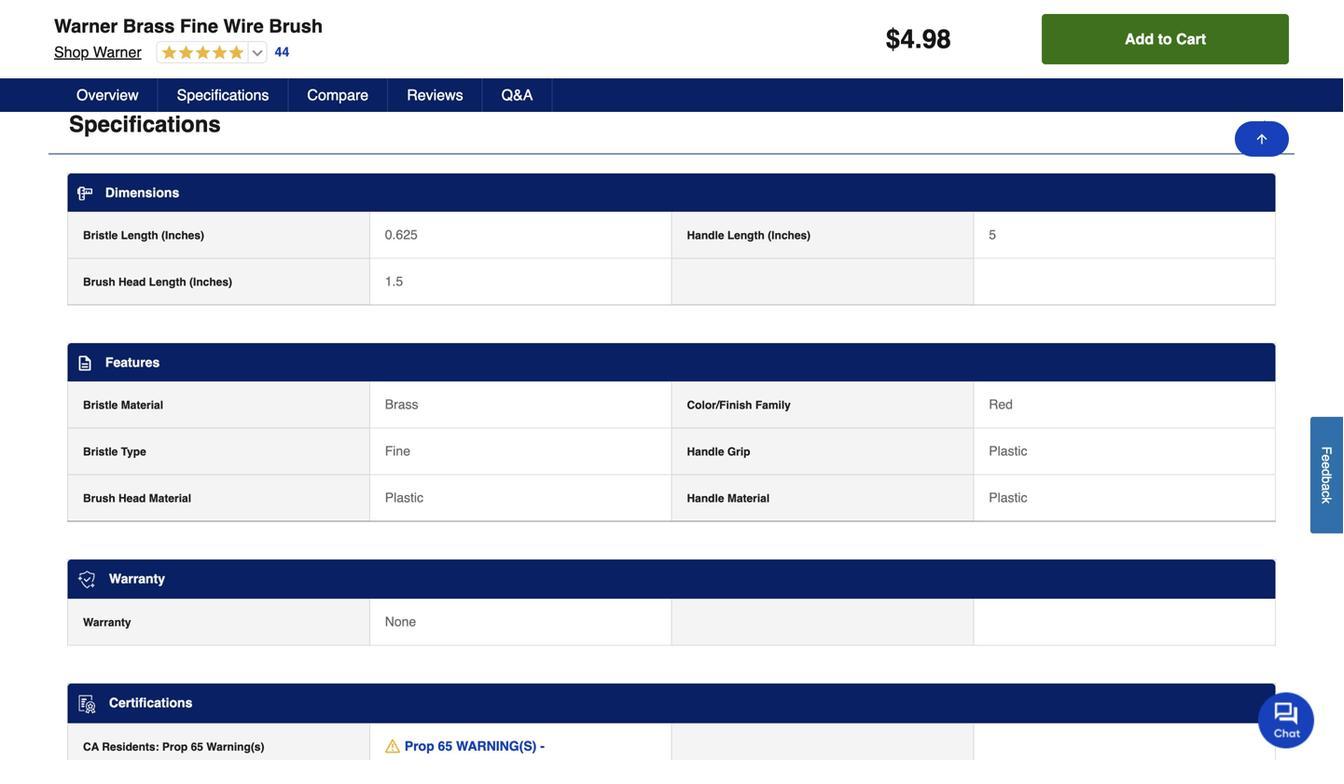 Task type: describe. For each thing, give the bounding box(es) containing it.
65 for warning(s)
[[438, 739, 453, 754]]

f e e d b a c k
[[1320, 446, 1335, 504]]

a
[[1320, 483, 1335, 491]]

prop for prop 65 warning(s) -
[[405, 739, 434, 754]]

prop 65 warning(s)
[[188, 45, 308, 60]]

reviews
[[407, 86, 463, 104]]

c
[[1320, 491, 1335, 497]]

4
[[901, 24, 915, 54]]

bristle for dimensions
[[83, 229, 118, 242]]

dimensions
[[105, 185, 179, 200]]

arrow up image
[[1255, 132, 1270, 146]]

overview
[[77, 86, 139, 104]]

(inches) for bristle length (inches)
[[161, 229, 204, 242]]

0 horizontal spatial brass
[[123, 15, 175, 37]]

brush for plastic
[[83, 492, 115, 505]]

d
[[1320, 469, 1335, 476]]

$ 4 . 98
[[886, 24, 952, 54]]

prop 65 warning(s) - link
[[385, 737, 545, 756]]

warning(s)
[[456, 739, 537, 754]]

q&a
[[502, 86, 533, 104]]

5
[[989, 227, 996, 242]]

compare
[[307, 86, 369, 104]]

0 vertical spatial warning(s)
[[240, 45, 308, 60]]

type
[[121, 445, 146, 458]]

compare button
[[289, 78, 388, 112]]

1 e from the top
[[1320, 454, 1335, 462]]

2 e from the top
[[1320, 462, 1335, 469]]

1 vertical spatial brass
[[385, 397, 418, 412]]

grip
[[728, 445, 751, 458]]

0 vertical spatial brush
[[269, 15, 323, 37]]

length for bristle
[[121, 229, 158, 242]]

ca for ca residents:
[[69, 42, 87, 57]]

handle for plastic
[[687, 492, 724, 505]]

dimensions image
[[77, 186, 92, 201]]

1 vertical spatial specifications
[[69, 111, 221, 137]]

reviews button
[[388, 78, 483, 112]]

bristle for features
[[83, 399, 118, 412]]

handle grip
[[687, 445, 751, 458]]

44
[[275, 44, 289, 59]]

notes image
[[77, 356, 92, 371]]

residents: for ca residents:
[[90, 42, 152, 57]]

1 horizontal spatial fine
[[385, 444, 411, 458]]

q&a button
[[483, 78, 553, 112]]

wire
[[223, 15, 264, 37]]

chat invite button image
[[1259, 692, 1316, 749]]

b
[[1320, 476, 1335, 483]]

1.5
[[385, 274, 403, 289]]

ca residents:
[[69, 42, 152, 57]]

0 vertical spatial fine
[[180, 15, 218, 37]]

features
[[105, 355, 160, 370]]

0.625
[[385, 227, 418, 242]]

f e e d b a c k button
[[1311, 417, 1344, 533]]

0 vertical spatial warranty
[[109, 571, 165, 586]]

family
[[756, 399, 791, 412]]

(inches) for handle length (inches)
[[768, 229, 811, 242]]



Task type: vqa. For each thing, say whether or not it's contained in the screenshot.
'Overview' button
yes



Task type: locate. For each thing, give the bounding box(es) containing it.
specifications
[[177, 86, 269, 104], [69, 111, 221, 137]]

brush
[[269, 15, 323, 37], [83, 276, 115, 289], [83, 492, 115, 505]]

1 head from the top
[[118, 276, 146, 289]]

prop 65 warning(s) -
[[405, 739, 545, 754]]

brush down bristle length (inches)
[[83, 276, 115, 289]]

2 horizontal spatial prop
[[405, 739, 434, 754]]

material
[[121, 399, 163, 412], [149, 492, 191, 505], [728, 492, 770, 505]]

0 horizontal spatial prop
[[162, 741, 188, 754]]

length for handle
[[728, 229, 765, 242]]

65 for warning(s)
[[222, 45, 236, 60]]

ca residents: prop 65 warning(s)
[[83, 741, 264, 754]]

brush down bristle type at the bottom left of page
[[83, 492, 115, 505]]

warranty up certifications
[[83, 616, 131, 629]]

(inches)
[[161, 229, 204, 242], [768, 229, 811, 242], [189, 276, 232, 289]]

prop 65 warning(s) link
[[171, 43, 324, 62]]

3 bristle from the top
[[83, 445, 118, 458]]

residents: for ca residents: prop 65 warning(s)
[[102, 741, 159, 754]]

65 left warning(s)
[[438, 739, 453, 754]]

warning(s)
[[240, 45, 308, 60], [206, 741, 264, 754]]

brush head length (inches)
[[83, 276, 232, 289]]

bristle down 'dimensions' image
[[83, 229, 118, 242]]

bristle
[[83, 229, 118, 242], [83, 399, 118, 412], [83, 445, 118, 458]]

65
[[222, 45, 236, 60], [438, 739, 453, 754], [191, 741, 203, 754]]

overview button
[[58, 78, 158, 112]]

.
[[915, 24, 922, 54]]

0 vertical spatial brass
[[123, 15, 175, 37]]

brush up 44
[[269, 15, 323, 37]]

add to cart button
[[1042, 14, 1289, 64]]

specifications down '4.7 stars' image
[[177, 86, 269, 104]]

none
[[385, 615, 416, 629]]

2 horizontal spatial 65
[[438, 739, 453, 754]]

warranty
[[109, 571, 165, 586], [83, 616, 131, 629]]

0 vertical spatial bristle
[[83, 229, 118, 242]]

0 vertical spatial specifications
[[177, 86, 269, 104]]

ca
[[69, 42, 87, 57], [83, 741, 99, 754]]

chevron up image
[[1256, 115, 1274, 134]]

handle material
[[687, 492, 770, 505]]

shop
[[54, 43, 89, 61]]

1 bristle from the top
[[83, 229, 118, 242]]

bristle length (inches)
[[83, 229, 204, 242]]

cart
[[1177, 30, 1206, 48]]

1 vertical spatial head
[[118, 492, 146, 505]]

head for 1.5
[[118, 276, 146, 289]]

warner up overview
[[93, 43, 142, 61]]

warner up shop warner
[[54, 15, 118, 37]]

1 horizontal spatial brass
[[385, 397, 418, 412]]

1 vertical spatial handle
[[687, 445, 724, 458]]

e
[[1320, 454, 1335, 462], [1320, 462, 1335, 469]]

specifications down overview
[[69, 111, 221, 137]]

head down bristle length (inches)
[[118, 276, 146, 289]]

warner brass fine wire brush
[[54, 15, 323, 37]]

shop warner
[[54, 43, 142, 61]]

1 vertical spatial fine
[[385, 444, 411, 458]]

1 vertical spatial brush
[[83, 276, 115, 289]]

2 bristle from the top
[[83, 399, 118, 412]]

prop65 warning image
[[385, 739, 400, 754]]

head
[[118, 276, 146, 289], [118, 492, 146, 505]]

1 horizontal spatial 65
[[222, 45, 236, 60]]

to
[[1158, 30, 1172, 48]]

red
[[989, 397, 1013, 412]]

3 handle from the top
[[687, 492, 724, 505]]

warner
[[54, 15, 118, 37], [93, 43, 142, 61]]

0 vertical spatial head
[[118, 276, 146, 289]]

98
[[922, 24, 952, 54]]

0 vertical spatial handle
[[687, 229, 724, 242]]

brush for 1.5
[[83, 276, 115, 289]]

length
[[121, 229, 158, 242], [728, 229, 765, 242], [149, 276, 186, 289]]

handle for fine
[[687, 445, 724, 458]]

color/finish
[[687, 399, 752, 412]]

fine
[[180, 15, 218, 37], [385, 444, 411, 458]]

f
[[1320, 446, 1335, 454]]

0 horizontal spatial fine
[[180, 15, 218, 37]]

head for plastic
[[118, 492, 146, 505]]

0 vertical spatial residents:
[[90, 42, 152, 57]]

e up d
[[1320, 454, 1335, 462]]

0 vertical spatial ca
[[69, 42, 87, 57]]

1 horizontal spatial prop
[[188, 45, 218, 60]]

2 vertical spatial brush
[[83, 492, 115, 505]]

handle for 0.625
[[687, 229, 724, 242]]

-
[[540, 739, 545, 754]]

1 handle from the top
[[687, 229, 724, 242]]

certifications
[[109, 696, 193, 711]]

2 vertical spatial bristle
[[83, 445, 118, 458]]

4.7 stars image
[[157, 45, 244, 62]]

bristle material
[[83, 399, 163, 412]]

bristle type
[[83, 445, 146, 458]]

residents: down certifications
[[102, 741, 159, 754]]

0 vertical spatial warner
[[54, 15, 118, 37]]

1 vertical spatial bristle
[[83, 399, 118, 412]]

prop right warning image
[[188, 45, 218, 60]]

material for handle material
[[728, 492, 770, 505]]

65 down wire
[[222, 45, 236, 60]]

prop for prop 65 warning(s)
[[188, 45, 218, 60]]

warranty down the "brush head material"
[[109, 571, 165, 586]]

head down type
[[118, 492, 146, 505]]

1 vertical spatial ca
[[83, 741, 99, 754]]

add to cart
[[1125, 30, 1206, 48]]

specifications button
[[158, 78, 289, 112], [49, 96, 1295, 154]]

2 handle from the top
[[687, 445, 724, 458]]

handle
[[687, 229, 724, 242], [687, 445, 724, 458], [687, 492, 724, 505]]

e up b
[[1320, 462, 1335, 469]]

prop down certifications
[[162, 741, 188, 754]]

$
[[886, 24, 901, 54]]

2 head from the top
[[118, 492, 146, 505]]

material for bristle material
[[121, 399, 163, 412]]

color/finish family
[[687, 399, 791, 412]]

k
[[1320, 497, 1335, 504]]

plastic for plastic
[[989, 490, 1028, 505]]

handle length (inches)
[[687, 229, 811, 242]]

2 vertical spatial handle
[[687, 492, 724, 505]]

brush head material
[[83, 492, 191, 505]]

1 vertical spatial residents:
[[102, 741, 159, 754]]

brass
[[123, 15, 175, 37], [385, 397, 418, 412]]

residents: up overview
[[90, 42, 152, 57]]

1 vertical spatial warner
[[93, 43, 142, 61]]

ca for ca residents: prop 65 warning(s)
[[83, 741, 99, 754]]

bristle left type
[[83, 445, 118, 458]]

prop right prop65 warning "image"
[[405, 739, 434, 754]]

1 vertical spatial warranty
[[83, 616, 131, 629]]

1 vertical spatial warning(s)
[[206, 741, 264, 754]]

bristle down notes image on the top left
[[83, 399, 118, 412]]

add
[[1125, 30, 1154, 48]]

prop
[[188, 45, 218, 60], [405, 739, 434, 754], [162, 741, 188, 754]]

plastic for fine
[[989, 444, 1028, 458]]

plastic
[[989, 444, 1028, 458], [385, 490, 424, 505], [989, 490, 1028, 505]]

0 horizontal spatial 65
[[191, 741, 203, 754]]

residents:
[[90, 42, 152, 57], [102, 741, 159, 754]]

65 down certifications
[[191, 741, 203, 754]]

warning image
[[171, 44, 184, 59]]



